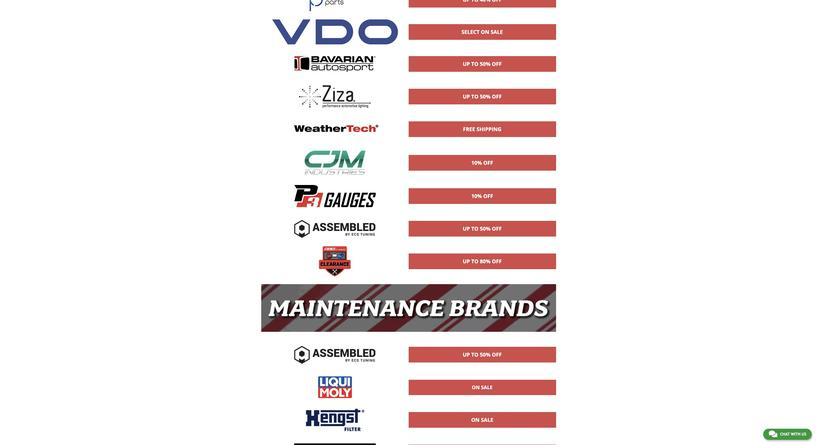 Task type: vqa. For each thing, say whether or not it's contained in the screenshot.
topmost 1
no



Task type: describe. For each thing, give the bounding box(es) containing it.
10% for second "10% off" link from the top
[[472, 193, 482, 200]]

sale for second on sale link from the top
[[481, 416, 494, 424]]

3 50% from the top
[[480, 225, 491, 232]]

on inside the 'select on sale' link
[[481, 28, 490, 35]]

2 10% off link from the top
[[409, 189, 556, 204]]

2 up from the top
[[463, 93, 470, 100]]

2 on sale link from the top
[[409, 413, 556, 428]]

tuning
[[492, 365, 502, 370]]

5 up from the top
[[463, 351, 470, 358]]

1 up to 50% off from the top
[[463, 60, 502, 68]]

chat with us
[[781, 432, 807, 437]]

chat with us link
[[764, 429, 812, 440]]

3 up from the top
[[463, 225, 470, 232]]

1 up to 50% off link from the top
[[409, 57, 556, 72]]

2 up to 50% off from the top
[[463, 93, 502, 100]]

4 to from the top
[[472, 258, 479, 265]]

on for second on sale link from the bottom
[[472, 384, 480, 391]]

2 to from the top
[[472, 93, 479, 100]]

select
[[462, 28, 480, 35]]

0 vertical spatial sale
[[491, 28, 503, 35]]

assembled by ecs tuning
[[463, 365, 502, 370]]

4 up to 50% off link from the top
[[409, 347, 556, 362]]

chat
[[781, 432, 790, 437]]

shipping
[[477, 126, 502, 133]]

up to 80% off
[[463, 258, 502, 265]]

1 to from the top
[[472, 60, 479, 68]]

select on sale link
[[409, 24, 556, 39]]

4 up from the top
[[463, 258, 470, 265]]

3 up to 50% off link from the top
[[409, 221, 556, 236]]

on for second on sale link from the top
[[471, 416, 480, 424]]

2 50% from the top
[[480, 93, 491, 100]]



Task type: locate. For each thing, give the bounding box(es) containing it.
1 10% off link from the top
[[409, 155, 556, 170]]

10% off link
[[409, 155, 556, 170], [409, 189, 556, 204]]

3 weathertech from the top
[[473, 239, 492, 244]]

on sale for second on sale link from the bottom
[[472, 384, 493, 391]]

2 10% from the top
[[472, 193, 482, 200]]

2 weathertech from the top
[[473, 206, 492, 211]]

2 up to 50% off link from the top
[[409, 89, 556, 104]]

10% for 2nd "10% off" link from the bottom of the page
[[472, 159, 482, 166]]

1 10% off from the top
[[472, 159, 493, 166]]

on sale
[[472, 384, 493, 391], [471, 416, 494, 424]]

bremmen
[[475, 10, 490, 14]]

50%
[[480, 60, 491, 68], [480, 93, 491, 100], [480, 225, 491, 232], [480, 351, 491, 358]]

1 weathertech from the top
[[473, 139, 492, 144]]

0 vertical spatial 10% off link
[[409, 155, 556, 170]]

10% off for 2nd "10% off" link from the bottom of the page
[[472, 159, 493, 166]]

weathertech for up to 50% off
[[473, 239, 492, 244]]

1 vertical spatial 10% off link
[[409, 189, 556, 204]]

1 up from the top
[[463, 60, 470, 68]]

on sale link
[[409, 380, 556, 395], [409, 413, 556, 428]]

weathertech for free shipping
[[473, 139, 492, 144]]

up to 50% off link
[[409, 57, 556, 72], [409, 89, 556, 104], [409, 221, 556, 236], [409, 347, 556, 362]]

with
[[791, 432, 801, 437]]

4 up to 50% off from the top
[[463, 351, 502, 358]]

free shipping link
[[409, 122, 556, 137]]

80%
[[480, 258, 491, 265]]

up to 80% off link
[[409, 254, 556, 269]]

0 vertical spatial 10%
[[472, 159, 482, 166]]

weathertech
[[473, 139, 492, 144], [473, 206, 492, 211], [473, 239, 492, 244], [473, 272, 492, 276]]

4 weathertech from the top
[[473, 272, 492, 276]]

1 vertical spatial on
[[472, 384, 480, 391]]

up
[[463, 60, 470, 68], [463, 93, 470, 100], [463, 225, 470, 232], [463, 258, 470, 265], [463, 351, 470, 358]]

1 50% from the top
[[480, 60, 491, 68]]

5 to from the top
[[472, 351, 479, 358]]

1 vertical spatial 10%
[[472, 193, 482, 200]]

0 vertical spatial on sale
[[472, 384, 493, 391]]

free shipping
[[463, 126, 502, 133]]

1 vertical spatial 10% off
[[472, 193, 493, 200]]

2 vertical spatial on
[[471, 416, 480, 424]]

ecs
[[485, 365, 491, 370]]

10% off
[[472, 159, 493, 166], [472, 193, 493, 200]]

on
[[481, 28, 490, 35], [472, 384, 480, 391], [471, 416, 480, 424]]

assembled
[[463, 365, 480, 370]]

4 50% from the top
[[480, 351, 491, 358]]

to
[[472, 60, 479, 68], [472, 93, 479, 100], [472, 225, 479, 232], [472, 258, 479, 265], [472, 351, 479, 358]]

off
[[492, 60, 502, 68], [492, 93, 502, 100], [484, 159, 493, 166], [484, 193, 493, 200], [492, 225, 502, 232], [492, 258, 502, 265], [492, 351, 502, 358]]

1 vertical spatial sale
[[481, 384, 493, 391]]

up to 50% off
[[463, 60, 502, 68], [463, 93, 502, 100], [463, 225, 502, 232], [463, 351, 502, 358]]

1 vertical spatial on sale
[[471, 416, 494, 424]]

sale
[[491, 28, 503, 35], [481, 384, 493, 391], [481, 416, 494, 424]]

0 vertical spatial on
[[481, 28, 490, 35]]

us
[[802, 432, 807, 437]]

1 vertical spatial on sale link
[[409, 413, 556, 428]]

weathertech for up to 80% off
[[473, 272, 492, 276]]

3 to from the top
[[472, 225, 479, 232]]

on sale for second on sale link from the top
[[471, 416, 494, 424]]

weathertech for 10% off
[[473, 206, 492, 211]]

1 10% from the top
[[472, 159, 482, 166]]

sale for second on sale link from the bottom
[[481, 384, 493, 391]]

2 10% off from the top
[[472, 193, 493, 200]]

free
[[463, 126, 475, 133]]

0 vertical spatial 10% off
[[472, 159, 493, 166]]

3 up to 50% off from the top
[[463, 225, 502, 232]]

comments image
[[769, 430, 778, 438]]

0 vertical spatial on sale link
[[409, 380, 556, 395]]

by
[[480, 365, 484, 370]]

select on sale
[[462, 28, 503, 35]]

1 on sale link from the top
[[409, 380, 556, 395]]

10%
[[472, 159, 482, 166], [472, 193, 482, 200]]

2 vertical spatial sale
[[481, 416, 494, 424]]

10% off for second "10% off" link from the top
[[472, 193, 493, 200]]



